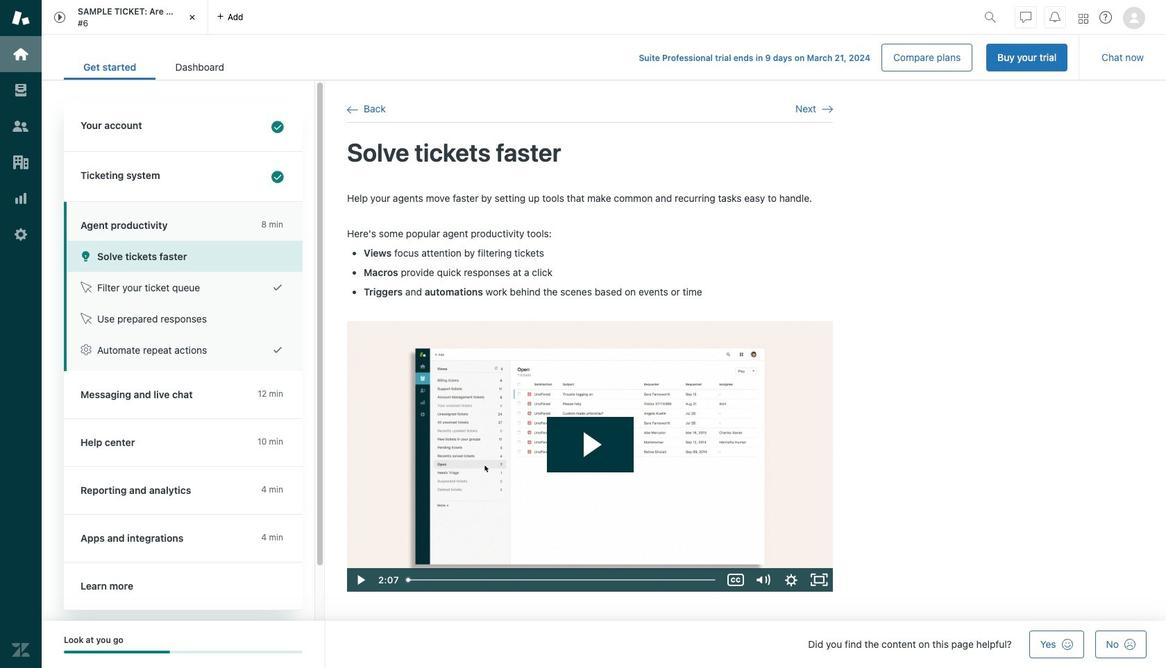 Task type: describe. For each thing, give the bounding box(es) containing it.
organizations image
[[12, 153, 30, 171]]

views image
[[12, 81, 30, 99]]

video element
[[347, 321, 833, 592]]

main element
[[0, 0, 42, 668]]

content-title region
[[347, 137, 833, 169]]

customers image
[[12, 117, 30, 135]]

1 vertical spatial tab
[[156, 54, 244, 80]]

zendesk support image
[[12, 9, 30, 27]]

zendesk image
[[12, 641, 30, 659]]

button displays agent's chat status as invisible. image
[[1020, 11, 1032, 23]]

get help image
[[1100, 11, 1112, 24]]

zendesk products image
[[1079, 14, 1088, 23]]

progress-bar progress bar
[[64, 651, 303, 654]]

progress bar image
[[64, 651, 170, 654]]

get started image
[[12, 45, 30, 63]]

0 vertical spatial tab
[[42, 0, 208, 35]]



Task type: vqa. For each thing, say whether or not it's contained in the screenshot.
Agents
no



Task type: locate. For each thing, give the bounding box(es) containing it.
tab
[[42, 0, 208, 35], [156, 54, 244, 80]]

tabs tab list
[[42, 0, 979, 35]]

heading
[[64, 102, 303, 152]]

tab list
[[64, 54, 244, 80]]

reporting image
[[12, 190, 30, 208]]

footer
[[42, 621, 1166, 668]]

March 21, 2024 text field
[[807, 53, 871, 63]]

admin image
[[12, 226, 30, 244]]

notifications image
[[1050, 11, 1061, 23]]

region
[[347, 191, 833, 592]]

video thumbnail image
[[347, 321, 833, 592], [347, 321, 833, 592]]

close image
[[185, 10, 199, 24]]



